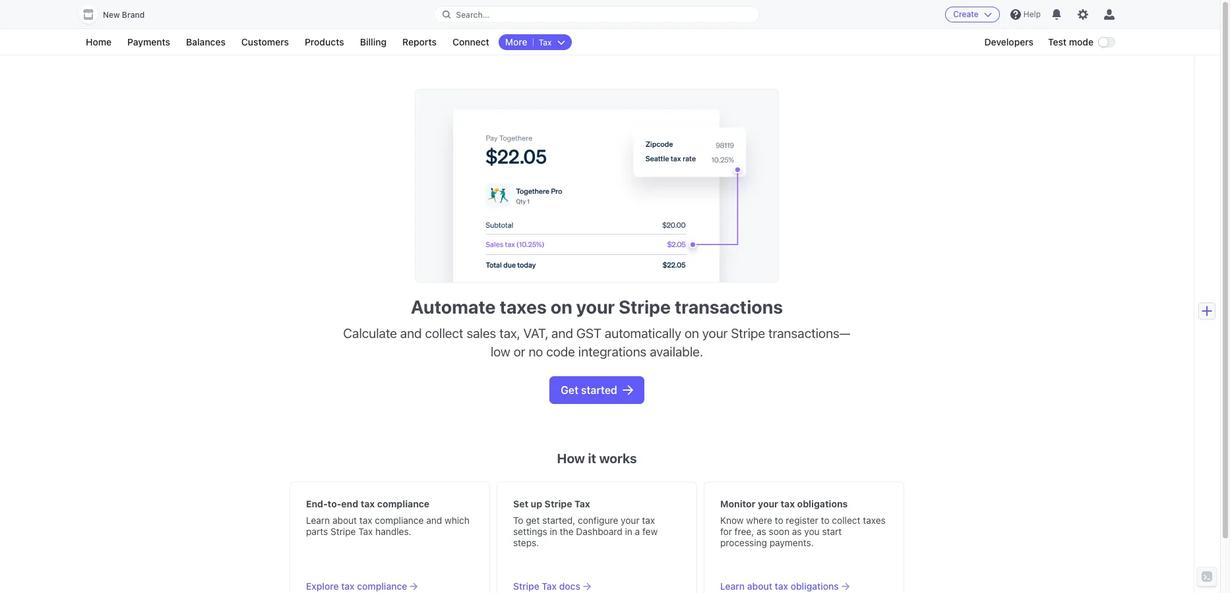 Task type: locate. For each thing, give the bounding box(es) containing it.
2 vertical spatial compliance
[[357, 581, 407, 592]]

2 in from the left
[[625, 526, 632, 537]]

create button
[[945, 7, 1000, 22]]

tax right more
[[539, 38, 552, 47]]

obligations down payments.
[[791, 581, 839, 592]]

1 vertical spatial obligations
[[791, 581, 839, 592]]

compliance left which
[[375, 515, 424, 526]]

learn down end-
[[306, 515, 330, 526]]

tax right the a
[[642, 515, 655, 526]]

to right where
[[775, 515, 783, 526]]

1 vertical spatial about
[[747, 581, 772, 592]]

about down end
[[332, 515, 357, 526]]

1 as from the left
[[757, 526, 766, 537]]

2 as from the left
[[792, 526, 802, 537]]

your left few
[[621, 515, 640, 526]]

stripe right parts at the bottom left
[[330, 526, 356, 537]]

tax right end
[[361, 499, 375, 510]]

0 vertical spatial learn
[[306, 515, 330, 526]]

1 horizontal spatial to
[[821, 515, 829, 526]]

get
[[561, 384, 578, 396]]

obligations
[[797, 499, 848, 510], [791, 581, 839, 592]]

a simplified invoice showing a sales tax line with some information on how the tax is calculated. image
[[432, 100, 770, 282]]

0 vertical spatial about
[[332, 515, 357, 526]]

payments.
[[769, 537, 814, 549]]

payments
[[127, 36, 170, 47]]

1 vertical spatial taxes
[[863, 515, 886, 526]]

learn
[[306, 515, 330, 526], [720, 581, 745, 592]]

tax
[[539, 38, 552, 47], [574, 499, 590, 510], [358, 526, 373, 537], [542, 581, 557, 592]]

balances
[[186, 36, 226, 47]]

monitor
[[720, 499, 756, 510]]

obligations up register on the right
[[797, 499, 848, 510]]

1 horizontal spatial on
[[685, 326, 699, 341]]

as left you on the right of page
[[792, 526, 802, 537]]

1 horizontal spatial collect
[[832, 515, 860, 526]]

on up 'code'
[[551, 296, 572, 318]]

on up available.
[[685, 326, 699, 341]]

and right calculate
[[400, 326, 422, 341]]

1 horizontal spatial and
[[426, 515, 442, 526]]

stripe
[[619, 296, 671, 318], [731, 326, 765, 341], [545, 499, 572, 510], [330, 526, 356, 537], [513, 581, 539, 592]]

about down processing
[[747, 581, 772, 592]]

compliance up handles.
[[377, 499, 429, 510]]

tax up configure
[[574, 499, 590, 510]]

know
[[720, 515, 744, 526]]

1 horizontal spatial learn
[[720, 581, 745, 592]]

as right free,
[[757, 526, 766, 537]]

in left the
[[550, 526, 557, 537]]

end-
[[306, 499, 328, 510]]

to
[[513, 515, 523, 526]]

1 in from the left
[[550, 526, 557, 537]]

no
[[529, 344, 543, 359]]

learn about tax obligations link
[[720, 580, 849, 594]]

works
[[599, 451, 637, 466]]

which
[[445, 515, 470, 526]]

0 vertical spatial obligations
[[797, 499, 848, 510]]

0 horizontal spatial as
[[757, 526, 766, 537]]

taxes inside monitor your tax obligations know where to register to collect taxes for free, as soon as you start processing payments.
[[863, 515, 886, 526]]

taxes up vat,
[[500, 296, 547, 318]]

for
[[720, 526, 732, 537]]

and left which
[[426, 515, 442, 526]]

as
[[757, 526, 766, 537], [792, 526, 802, 537]]

1 vertical spatial on
[[685, 326, 699, 341]]

your down the transactions
[[702, 326, 728, 341]]

0 horizontal spatial collect
[[425, 326, 463, 341]]

new
[[103, 10, 120, 20]]

your inside "calculate and collect sales tax, vat, and gst automatically on your stripe transactions— low or no code integrations available."
[[702, 326, 728, 341]]

1 horizontal spatial as
[[792, 526, 802, 537]]

your inside "set up stripe tax to get started, configure your tax settings in the dashboard in a few steps."
[[621, 515, 640, 526]]

Search… search field
[[435, 6, 759, 23]]

0 vertical spatial taxes
[[500, 296, 547, 318]]

low
[[491, 344, 510, 359]]

you
[[804, 526, 820, 537]]

developers link
[[978, 34, 1040, 50]]

0 horizontal spatial learn
[[306, 515, 330, 526]]

explore
[[306, 581, 339, 592]]

tax
[[361, 499, 375, 510], [781, 499, 795, 510], [359, 515, 372, 526], [642, 515, 655, 526], [341, 581, 355, 592], [775, 581, 788, 592]]

to right you on the right of page
[[821, 515, 829, 526]]

compliance down handles.
[[357, 581, 407, 592]]

how it works
[[557, 451, 637, 466]]

0 vertical spatial on
[[551, 296, 572, 318]]

0 horizontal spatial to
[[775, 515, 783, 526]]

get started
[[561, 384, 617, 396]]

billing
[[360, 36, 387, 47]]

your
[[576, 296, 615, 318], [702, 326, 728, 341], [758, 499, 778, 510], [621, 515, 640, 526]]

tax up register on the right
[[781, 499, 795, 510]]

parts
[[306, 526, 328, 537]]

tax left docs
[[542, 581, 557, 592]]

collect right you on the right of page
[[832, 515, 860, 526]]

reports link
[[396, 34, 443, 50]]

obligations inside monitor your tax obligations know where to register to collect taxes for free, as soon as you start processing payments.
[[797, 499, 848, 510]]

and up 'code'
[[551, 326, 573, 341]]

taxes
[[500, 296, 547, 318], [863, 515, 886, 526]]

the
[[560, 526, 574, 537]]

tax right explore
[[341, 581, 355, 592]]

stripe inside end-to-end tax compliance learn about tax compliance and which parts stripe tax handles.
[[330, 526, 356, 537]]

1 horizontal spatial in
[[625, 526, 632, 537]]

in
[[550, 526, 557, 537], [625, 526, 632, 537]]

handles.
[[375, 526, 411, 537]]

learn down processing
[[720, 581, 745, 592]]

your up where
[[758, 499, 778, 510]]

collect inside "calculate and collect sales tax, vat, and gst automatically on your stripe transactions— low or no code integrations available."
[[425, 326, 463, 341]]

1 horizontal spatial taxes
[[863, 515, 886, 526]]

collect
[[425, 326, 463, 341], [832, 515, 860, 526]]

stripe up automatically in the bottom of the page
[[619, 296, 671, 318]]

tax inside stripe tax docs link
[[542, 581, 557, 592]]

started
[[581, 384, 617, 396]]

a
[[635, 526, 640, 537]]

taxes right start
[[863, 515, 886, 526]]

compliance
[[377, 499, 429, 510], [375, 515, 424, 526], [357, 581, 407, 592]]

to
[[775, 515, 783, 526], [821, 515, 829, 526]]

create
[[953, 9, 979, 19]]

connect link
[[446, 34, 496, 50]]

sales
[[467, 326, 496, 341]]

1 vertical spatial collect
[[832, 515, 860, 526]]

1 vertical spatial compliance
[[375, 515, 424, 526]]

settings
[[513, 526, 547, 537]]

in left the a
[[625, 526, 632, 537]]

0 vertical spatial collect
[[425, 326, 463, 341]]

tax inside "set up stripe tax to get started, configure your tax settings in the dashboard in a few steps."
[[574, 499, 590, 510]]

transactions
[[675, 296, 783, 318]]

where
[[746, 515, 772, 526]]

tax down payments.
[[775, 581, 788, 592]]

0 horizontal spatial about
[[332, 515, 357, 526]]

0 horizontal spatial on
[[551, 296, 572, 318]]

configure
[[578, 515, 618, 526]]

more
[[505, 36, 527, 47]]

0 vertical spatial compliance
[[377, 499, 429, 510]]

start
[[822, 526, 842, 537]]

tax left handles.
[[358, 526, 373, 537]]

0 horizontal spatial in
[[550, 526, 557, 537]]

products
[[305, 36, 344, 47]]

stripe up started,
[[545, 499, 572, 510]]

about
[[332, 515, 357, 526], [747, 581, 772, 592]]

stripe down the transactions
[[731, 326, 765, 341]]

collect down automate
[[425, 326, 463, 341]]

gst
[[576, 326, 602, 341]]

search…
[[456, 10, 489, 19]]

1 horizontal spatial about
[[747, 581, 772, 592]]



Task type: vqa. For each thing, say whether or not it's contained in the screenshot.
MODE
yes



Task type: describe. For each thing, give the bounding box(es) containing it.
tax,
[[499, 326, 520, 341]]

Search… text field
[[435, 6, 759, 23]]

stripe tax docs
[[513, 581, 580, 592]]

set up stripe tax to get started, configure your tax settings in the dashboard in a few steps.
[[513, 499, 658, 549]]

1 vertical spatial learn
[[720, 581, 745, 592]]

connect
[[452, 36, 489, 47]]

stripe inside "calculate and collect sales tax, vat, and gst automatically on your stripe transactions— low or no code integrations available."
[[731, 326, 765, 341]]

your up gst
[[576, 296, 615, 318]]

home link
[[79, 34, 118, 50]]

your inside monitor your tax obligations know where to register to collect taxes for free, as soon as you start processing payments.
[[758, 499, 778, 510]]

vat,
[[523, 326, 548, 341]]

new brand button
[[79, 5, 158, 24]]

end-to-end tax compliance learn about tax compliance and which parts stripe tax handles.
[[306, 499, 470, 537]]

transactions—
[[768, 326, 851, 341]]

automatically
[[605, 326, 681, 341]]

customers link
[[235, 34, 295, 50]]

tax inside end-to-end tax compliance learn about tax compliance and which parts stripe tax handles.
[[358, 526, 373, 537]]

steps.
[[513, 537, 539, 549]]

balances link
[[179, 34, 232, 50]]

0 horizontal spatial taxes
[[500, 296, 547, 318]]

started,
[[542, 515, 575, 526]]

help button
[[1005, 4, 1046, 25]]

stripe left docs
[[513, 581, 539, 592]]

products link
[[298, 34, 351, 50]]

get started button
[[550, 377, 644, 404]]

collect inside monitor your tax obligations know where to register to collect taxes for free, as soon as you start processing payments.
[[832, 515, 860, 526]]

learn about tax obligations
[[720, 581, 839, 592]]

calculate
[[343, 326, 397, 341]]

stripe tax docs link
[[513, 580, 591, 594]]

home
[[86, 36, 112, 47]]

reports
[[402, 36, 437, 47]]

2 horizontal spatial and
[[551, 326, 573, 341]]

automate taxes on your stripe transactions
[[411, 296, 783, 318]]

it
[[588, 451, 596, 466]]

mode
[[1069, 36, 1094, 47]]

explore tax compliance
[[306, 581, 407, 592]]

learn inside end-to-end tax compliance learn about tax compliance and which parts stripe tax handles.
[[306, 515, 330, 526]]

register
[[786, 515, 818, 526]]

to-
[[328, 499, 341, 510]]

up
[[531, 499, 542, 510]]

payments link
[[121, 34, 177, 50]]

and inside end-to-end tax compliance learn about tax compliance and which parts stripe tax handles.
[[426, 515, 442, 526]]

tax left handles.
[[359, 515, 372, 526]]

about inside end-to-end tax compliance learn about tax compliance and which parts stripe tax handles.
[[332, 515, 357, 526]]

end
[[341, 499, 358, 510]]

test mode
[[1048, 36, 1094, 47]]

obligations for about
[[791, 581, 839, 592]]

brand
[[122, 10, 145, 20]]

help
[[1024, 9, 1041, 19]]

obligations for your
[[797, 499, 848, 510]]

processing
[[720, 537, 767, 549]]

billing link
[[353, 34, 393, 50]]

set
[[513, 499, 528, 510]]

test
[[1048, 36, 1067, 47]]

on inside "calculate and collect sales tax, vat, and gst automatically on your stripe transactions— low or no code integrations available."
[[685, 326, 699, 341]]

tax inside "set up stripe tax to get started, configure your tax settings in the dashboard in a few steps."
[[642, 515, 655, 526]]

how
[[557, 451, 585, 466]]

new brand
[[103, 10, 145, 20]]

automate
[[411, 296, 496, 318]]

developers
[[984, 36, 1033, 47]]

monitor your tax obligations know where to register to collect taxes for free, as soon as you start processing payments.
[[720, 499, 886, 549]]

customers
[[241, 36, 289, 47]]

1 to from the left
[[775, 515, 783, 526]]

stripe inside "set up stripe tax to get started, configure your tax settings in the dashboard in a few steps."
[[545, 499, 572, 510]]

0 horizontal spatial and
[[400, 326, 422, 341]]

dashboard
[[576, 526, 622, 537]]

explore tax compliance link
[[306, 580, 418, 594]]

2 to from the left
[[821, 515, 829, 526]]

get
[[526, 515, 540, 526]]

docs
[[559, 581, 580, 592]]

available.
[[650, 344, 703, 359]]

integrations
[[578, 344, 647, 359]]

few
[[642, 526, 658, 537]]

tax inside monitor your tax obligations know where to register to collect taxes for free, as soon as you start processing payments.
[[781, 499, 795, 510]]

free,
[[735, 526, 754, 537]]

or
[[514, 344, 525, 359]]

code
[[546, 344, 575, 359]]

soon
[[769, 526, 790, 537]]

calculate and collect sales tax, vat, and gst automatically on your stripe transactions— low or no code integrations available.
[[343, 326, 851, 359]]



